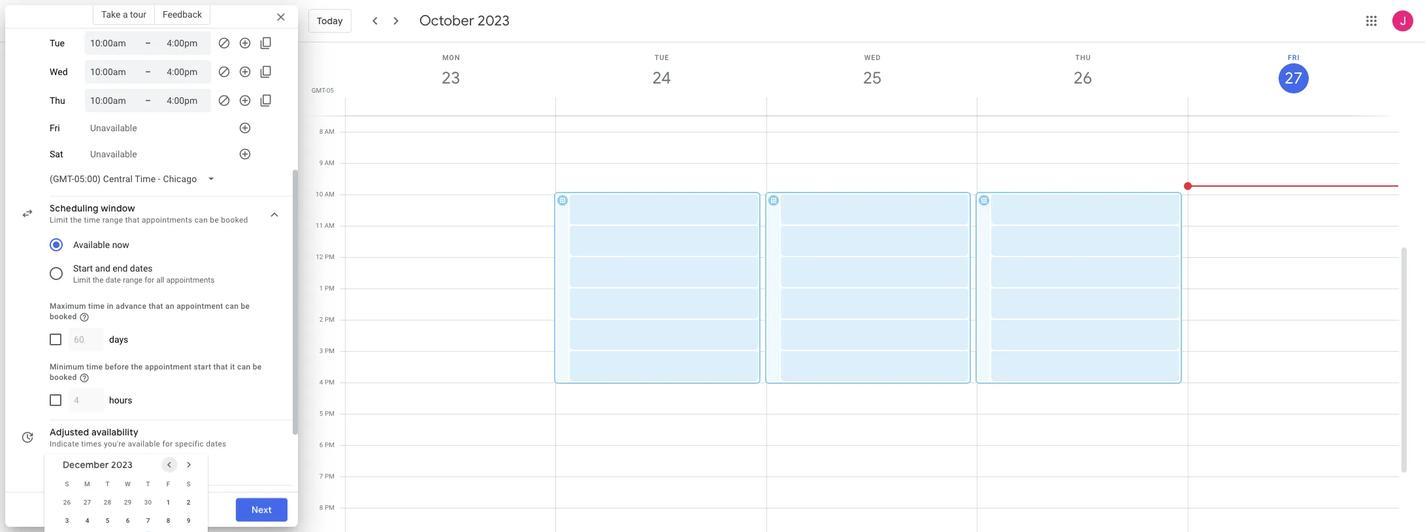 Task type: vqa. For each thing, say whether or not it's contained in the screenshot.
22 element
no



Task type: locate. For each thing, give the bounding box(es) containing it.
23
[[441, 67, 460, 89]]

appointments inside scheduling window limit the time range that appointments can be booked
[[142, 216, 192, 225]]

1 unavailable from the top
[[90, 123, 137, 133]]

6 pm from the top
[[325, 410, 335, 418]]

3 am from the top
[[325, 191, 335, 198]]

1 inside december 2023 grid
[[166, 499, 170, 506]]

dates right the specific
[[206, 440, 226, 449]]

0 vertical spatial 27
[[1284, 68, 1302, 89]]

the inside "minimum time before the appointment start that it can be booked"
[[131, 363, 143, 372]]

appointments up start and end dates limit the date range for all appointments
[[142, 216, 192, 225]]

that inside scheduling window limit the time range that appointments can be booked
[[125, 216, 140, 225]]

0 horizontal spatial a
[[86, 461, 91, 472]]

row down w
[[57, 494, 199, 512]]

feedback
[[163, 9, 202, 20]]

3 for 3
[[65, 517, 69, 525]]

row
[[57, 476, 199, 494], [57, 494, 199, 512], [57, 512, 199, 530]]

5 up the 6 pm
[[319, 410, 323, 418]]

m
[[84, 481, 90, 488]]

1 vertical spatial 9
[[187, 517, 190, 525]]

1 row from the top
[[57, 476, 199, 494]]

option group
[[44, 231, 269, 288]]

time left before
[[86, 363, 103, 372]]

1 vertical spatial 26
[[63, 499, 71, 506]]

booked inside the maximum time in advance that an appointment can be booked
[[50, 312, 77, 322]]

time inside the maximum time in advance that an appointment can be booked
[[88, 302, 105, 311]]

the for time
[[131, 363, 143, 372]]

pm for 12 pm
[[325, 254, 335, 261]]

2023 up w
[[111, 459, 133, 471]]

1 vertical spatial 5
[[106, 517, 109, 525]]

1 vertical spatial time
[[88, 302, 105, 311]]

0 vertical spatial unavailable
[[90, 123, 137, 133]]

0 vertical spatial 2023
[[478, 12, 510, 30]]

Start time on Thursdays text field
[[90, 93, 129, 108]]

6
[[319, 442, 323, 449], [126, 517, 130, 525]]

row group
[[57, 494, 199, 533]]

thu inside thu 26
[[1076, 54, 1091, 62]]

8 down f
[[166, 517, 170, 525]]

2 horizontal spatial be
[[253, 363, 262, 372]]

8 up 9 am
[[319, 128, 323, 135]]

be inside the maximum time in advance that an appointment can be booked
[[241, 302, 250, 311]]

6 inside december 2023 grid
[[126, 517, 130, 525]]

2 row from the top
[[57, 494, 199, 512]]

can
[[195, 216, 208, 225], [225, 302, 239, 311], [237, 363, 251, 372]]

pm up 3 pm
[[325, 316, 335, 323]]

tue
[[50, 38, 65, 48], [655, 54, 669, 62]]

an
[[165, 302, 174, 311]]

2 t from the left
[[146, 481, 150, 488]]

0 horizontal spatial 2023
[[111, 459, 133, 471]]

am up 9 am
[[325, 128, 335, 135]]

0 vertical spatial booked
[[221, 216, 248, 225]]

8 down '7 pm'
[[319, 505, 323, 512]]

2 for 2
[[187, 499, 190, 506]]

pm up 2 pm
[[325, 285, 335, 292]]

0 horizontal spatial 6
[[126, 517, 130, 525]]

27 column header
[[1188, 42, 1399, 116]]

8 inside row group
[[166, 517, 170, 525]]

am
[[325, 128, 335, 135], [325, 159, 335, 167], [325, 191, 335, 198], [325, 222, 335, 229]]

end
[[113, 263, 128, 274]]

availability
[[91, 427, 139, 438], [121, 461, 167, 472]]

1 horizontal spatial dates
[[206, 440, 226, 449]]

0 vertical spatial limit
[[50, 216, 68, 225]]

0 horizontal spatial limit
[[50, 216, 68, 225]]

row up 29
[[57, 476, 199, 494]]

0 horizontal spatial 7
[[146, 517, 150, 525]]

1 vertical spatial limit
[[73, 276, 91, 285]]

9 pm from the top
[[325, 505, 335, 512]]

fri up the sat
[[50, 123, 60, 133]]

a inside 'change a date's availability' button
[[86, 461, 91, 472]]

appointments right all
[[166, 276, 215, 285]]

1 horizontal spatial 27
[[1284, 68, 1302, 89]]

unavailable for fri
[[90, 123, 137, 133]]

2023
[[478, 12, 510, 30], [111, 459, 133, 471]]

tue left start time on tuesdays text box
[[50, 38, 65, 48]]

wed up '25'
[[864, 54, 881, 62]]

1 down f
[[166, 499, 170, 506]]

1 vertical spatial be
[[241, 302, 250, 311]]

mon
[[442, 54, 460, 62]]

pm right 12
[[325, 254, 335, 261]]

t up 30
[[146, 481, 150, 488]]

26 column header
[[977, 42, 1189, 116]]

7
[[319, 473, 323, 480], [146, 517, 150, 525]]

2 horizontal spatial the
[[131, 363, 143, 372]]

window
[[101, 203, 135, 214]]

time inside scheduling window limit the time range that appointments can be booked
[[84, 216, 100, 225]]

1 vertical spatial tue
[[655, 54, 669, 62]]

1 horizontal spatial be
[[241, 302, 250, 311]]

tue up 24
[[655, 54, 669, 62]]

be for window
[[210, 216, 219, 225]]

dates right end
[[130, 263, 153, 274]]

0 vertical spatial 2
[[319, 316, 323, 323]]

pm for 6 pm
[[325, 442, 335, 449]]

november 29 element
[[120, 495, 136, 511]]

25 column header
[[766, 42, 978, 116]]

0 horizontal spatial 2
[[187, 499, 190, 506]]

2 unavailable from the top
[[90, 149, 137, 159]]

0 vertical spatial 3
[[319, 348, 323, 355]]

1 am from the top
[[325, 128, 335, 135]]

Minimum amount of hours before the start of the appointment that it can be booked number field
[[74, 389, 99, 412]]

0 vertical spatial 26
[[1073, 67, 1092, 89]]

pm for 7 pm
[[325, 473, 335, 480]]

Start time on Wednesdays text field
[[90, 64, 129, 80]]

24
[[652, 67, 670, 89]]

1 vertical spatial the
[[93, 276, 104, 285]]

1 vertical spatial –
[[145, 67, 151, 77]]

3 down november 26 "element"
[[65, 517, 69, 525]]

thu
[[1076, 54, 1091, 62], [50, 95, 65, 106]]

option group containing available now
[[44, 231, 269, 288]]

28
[[104, 499, 111, 506]]

0 vertical spatial appointment
[[177, 302, 223, 311]]

t up 28
[[106, 481, 109, 488]]

0 vertical spatial can
[[195, 216, 208, 225]]

booked inside scheduling window limit the time range that appointments can be booked
[[221, 216, 248, 225]]

am for 11 am
[[325, 222, 335, 229]]

3 – from the top
[[145, 95, 151, 106]]

0 horizontal spatial s
[[65, 481, 69, 488]]

row containing s
[[57, 476, 199, 494]]

10 am
[[316, 191, 335, 198]]

cell
[[138, 530, 158, 533]]

0 vertical spatial 1
[[319, 285, 323, 292]]

8 pm from the top
[[325, 473, 335, 480]]

range inside scheduling window limit the time range that appointments can be booked
[[102, 216, 123, 225]]

0 vertical spatial availability
[[91, 427, 139, 438]]

november 30 element
[[140, 495, 156, 511]]

0 vertical spatial fri
[[1288, 54, 1300, 62]]

0 vertical spatial 9
[[319, 159, 323, 167]]

booked for time
[[50, 373, 77, 382]]

f
[[166, 481, 170, 488]]

appointment inside the maximum time in advance that an appointment can be booked
[[177, 302, 223, 311]]

all
[[156, 276, 164, 285]]

3 row from the top
[[57, 512, 199, 530]]

0 horizontal spatial thu
[[50, 95, 65, 106]]

2 right 30
[[187, 499, 190, 506]]

0 horizontal spatial 4
[[85, 517, 89, 525]]

1 vertical spatial booked
[[50, 312, 77, 322]]

4 inside grid
[[319, 379, 323, 386]]

date's
[[93, 461, 119, 472]]

4 down "november 27" 'element'
[[85, 517, 89, 525]]

row group containing 26
[[57, 494, 199, 533]]

that down window
[[125, 216, 140, 225]]

fri inside fri 27
[[1288, 54, 1300, 62]]

pm up the 6 pm
[[325, 410, 335, 418]]

can inside "minimum time before the appointment start that it can be booked"
[[237, 363, 251, 372]]

0 vertical spatial 7
[[319, 473, 323, 480]]

range down end
[[123, 276, 143, 285]]

4 pm from the top
[[325, 348, 335, 355]]

for left the specific
[[162, 440, 173, 449]]

can for time
[[237, 363, 251, 372]]

row down november 29 element
[[57, 512, 199, 530]]

time for maximum
[[88, 302, 105, 311]]

1 vertical spatial a
[[86, 461, 91, 472]]

grid containing 23
[[303, 42, 1410, 533]]

0 horizontal spatial the
[[70, 216, 82, 225]]

1 horizontal spatial 2
[[319, 316, 323, 323]]

november 27 element
[[79, 495, 95, 511]]

1 horizontal spatial 2023
[[478, 12, 510, 30]]

1 horizontal spatial 4
[[319, 379, 323, 386]]

1 vertical spatial appointments
[[166, 276, 215, 285]]

0 horizontal spatial 27
[[84, 499, 91, 506]]

1 vertical spatial thu
[[50, 95, 65, 106]]

a
[[123, 9, 128, 20], [86, 461, 91, 472]]

0 vertical spatial thu
[[1076, 54, 1091, 62]]

fri for fri
[[50, 123, 60, 133]]

5 inside grid
[[319, 410, 323, 418]]

for inside adjusted availability indicate times you're available for specific dates
[[162, 440, 173, 449]]

8 for 8 pm
[[319, 505, 323, 512]]

s up november 26 "element"
[[65, 481, 69, 488]]

that left it
[[213, 363, 228, 372]]

am for 8 am
[[325, 128, 335, 135]]

appointment left 'start'
[[145, 363, 192, 372]]

9 inside grid
[[319, 159, 323, 167]]

2 – from the top
[[145, 67, 151, 77]]

thu for thu 26
[[1076, 54, 1091, 62]]

1 horizontal spatial a
[[123, 9, 128, 20]]

start and end dates limit the date range for all appointments
[[73, 263, 215, 285]]

wed for wed
[[50, 67, 68, 77]]

7 inside grid
[[319, 473, 323, 480]]

1 horizontal spatial s
[[187, 481, 191, 488]]

7 down the 6 pm
[[319, 473, 323, 480]]

1
[[319, 285, 323, 292], [166, 499, 170, 506]]

9 inside december 2023 grid
[[187, 517, 190, 525]]

0 horizontal spatial 26
[[63, 499, 71, 506]]

End time on Tuesdays text field
[[167, 35, 206, 51]]

4 down 3 pm
[[319, 379, 323, 386]]

1 horizontal spatial 5
[[319, 410, 323, 418]]

26
[[1073, 67, 1092, 89], [63, 499, 71, 506]]

2 horizontal spatial that
[[213, 363, 228, 372]]

appointment
[[177, 302, 223, 311], [145, 363, 192, 372]]

0 horizontal spatial 1
[[166, 499, 170, 506]]

availability down available in the bottom of the page
[[121, 461, 167, 472]]

can inside scheduling window limit the time range that appointments can be booked
[[195, 216, 208, 225]]

5 pm from the top
[[325, 379, 335, 386]]

0 vertical spatial for
[[145, 276, 154, 285]]

the inside start and end dates limit the date range for all appointments
[[93, 276, 104, 285]]

0 horizontal spatial 9
[[187, 517, 190, 525]]

1 pm from the top
[[325, 254, 335, 261]]

scheduling
[[50, 203, 99, 214]]

Maximum days in advance that an appointment can be booked number field
[[74, 328, 99, 351]]

6 down november 29 element
[[126, 517, 130, 525]]

2023 right october
[[478, 12, 510, 30]]

be inside scheduling window limit the time range that appointments can be booked
[[210, 216, 219, 225]]

2 vertical spatial the
[[131, 363, 143, 372]]

23 column header
[[345, 42, 556, 116]]

1 vertical spatial 4
[[85, 517, 89, 525]]

booked inside "minimum time before the appointment start that it can be booked"
[[50, 373, 77, 382]]

– down tour
[[145, 38, 151, 48]]

am right 11
[[325, 222, 335, 229]]

2 vertical spatial 8
[[166, 517, 170, 525]]

27
[[1284, 68, 1302, 89], [84, 499, 91, 506]]

7 for 7 pm
[[319, 473, 323, 480]]

0 horizontal spatial 3
[[65, 517, 69, 525]]

1 horizontal spatial t
[[146, 481, 150, 488]]

booked
[[221, 216, 248, 225], [50, 312, 77, 322], [50, 373, 77, 382]]

6 inside grid
[[319, 442, 323, 449]]

appointment right an
[[177, 302, 223, 311]]

available
[[73, 240, 110, 250]]

time
[[84, 216, 100, 225], [88, 302, 105, 311], [86, 363, 103, 372]]

6 pm
[[319, 442, 335, 449]]

take
[[101, 9, 121, 20]]

limit down scheduling
[[50, 216, 68, 225]]

3 inside grid
[[319, 348, 323, 355]]

2 vertical spatial can
[[237, 363, 251, 372]]

1 horizontal spatial limit
[[73, 276, 91, 285]]

1 horizontal spatial 3
[[319, 348, 323, 355]]

2 up 3 pm
[[319, 316, 323, 323]]

–
[[145, 38, 151, 48], [145, 67, 151, 77], [145, 95, 151, 106]]

appointments inside start and end dates limit the date range for all appointments
[[166, 276, 215, 285]]

5 for 5 pm
[[319, 410, 323, 418]]

0 vertical spatial 8
[[319, 128, 323, 135]]

1 horizontal spatial thu
[[1076, 54, 1091, 62]]

for left all
[[145, 276, 154, 285]]

1 vertical spatial 1
[[166, 499, 170, 506]]

1 inside grid
[[319, 285, 323, 292]]

thursday, october 26 element
[[1068, 63, 1098, 93]]

pm down 3 pm
[[325, 379, 335, 386]]

pm for 5 pm
[[325, 410, 335, 418]]

9 am
[[319, 159, 335, 167]]

1 vertical spatial 2
[[187, 499, 190, 506]]

1 vertical spatial 2023
[[111, 459, 133, 471]]

7 pm
[[319, 473, 335, 480]]

7 inside row group
[[146, 517, 150, 525]]

0 horizontal spatial tue
[[50, 38, 65, 48]]

time down scheduling
[[84, 216, 100, 225]]

the down 'and'
[[93, 276, 104, 285]]

tue inside tue 24
[[655, 54, 669, 62]]

the down scheduling
[[70, 216, 82, 225]]

0 horizontal spatial dates
[[130, 263, 153, 274]]

a inside take a tour button
[[123, 9, 128, 20]]

1 vertical spatial 6
[[126, 517, 130, 525]]

0 horizontal spatial for
[[145, 276, 154, 285]]

wed 25
[[862, 54, 881, 89]]

5 down november 28 element
[[106, 517, 109, 525]]

3 inside december 2023 grid
[[65, 517, 69, 525]]

unavailable
[[90, 123, 137, 133], [90, 149, 137, 159]]

that left an
[[149, 302, 163, 311]]

1 vertical spatial that
[[149, 302, 163, 311]]

am down 8 am
[[325, 159, 335, 167]]

pm down 2 pm
[[325, 348, 335, 355]]

7 pm from the top
[[325, 442, 335, 449]]

4 am from the top
[[325, 222, 335, 229]]

1 – from the top
[[145, 38, 151, 48]]

4 inside december 2023 grid
[[85, 517, 89, 525]]

row containing 26
[[57, 494, 199, 512]]

friday, october 27, today element
[[1279, 63, 1309, 93]]

take a tour button
[[93, 4, 155, 25]]

wed
[[864, 54, 881, 62], [50, 67, 68, 77]]

9 for 9
[[187, 517, 190, 525]]

3 pm
[[319, 348, 335, 355]]

wed inside wed 25
[[864, 54, 881, 62]]

None field
[[44, 167, 226, 191]]

– right the start time on wednesdays text box
[[145, 67, 151, 77]]

feedback button
[[155, 4, 211, 25]]

the right before
[[131, 363, 143, 372]]

s right f
[[187, 481, 191, 488]]

grid
[[303, 42, 1410, 533]]

0 vertical spatial the
[[70, 216, 82, 225]]

1 horizontal spatial 9
[[319, 159, 323, 167]]

fri up friday, october 27, today element
[[1288, 54, 1300, 62]]

time left in
[[88, 302, 105, 311]]

1 vertical spatial dates
[[206, 440, 226, 449]]

pm down the 6 pm
[[325, 473, 335, 480]]

time inside "minimum time before the appointment start that it can be booked"
[[86, 363, 103, 372]]

thu up thursday, october 26 element
[[1076, 54, 1091, 62]]

2 vertical spatial be
[[253, 363, 262, 372]]

3 down 2 pm
[[319, 348, 323, 355]]

be inside "minimum time before the appointment start that it can be booked"
[[253, 363, 262, 372]]

a left date's
[[86, 461, 91, 472]]

0 horizontal spatial t
[[106, 481, 109, 488]]

december 2023
[[63, 459, 133, 471]]

1 vertical spatial appointment
[[145, 363, 192, 372]]

1 horizontal spatial for
[[162, 440, 173, 449]]

pm down '7 pm'
[[325, 505, 335, 512]]

1 horizontal spatial the
[[93, 276, 104, 285]]

that inside the maximum time in advance that an appointment can be booked
[[149, 302, 163, 311]]

5 pm
[[319, 410, 335, 418]]

0 vertical spatial tue
[[50, 38, 65, 48]]

6 for 6 pm
[[319, 442, 323, 449]]

unavailable for sat
[[90, 149, 137, 159]]

pm
[[325, 254, 335, 261], [325, 285, 335, 292], [325, 316, 335, 323], [325, 348, 335, 355], [325, 379, 335, 386], [325, 410, 335, 418], [325, 442, 335, 449], [325, 473, 335, 480], [325, 505, 335, 512]]

5 inside row
[[106, 517, 109, 525]]

1 vertical spatial 7
[[146, 517, 150, 525]]

change
[[50, 461, 83, 472]]

26 inside "element"
[[63, 499, 71, 506]]

0 vertical spatial –
[[145, 38, 151, 48]]

wed left the start time on wednesdays text box
[[50, 67, 68, 77]]

0 vertical spatial appointments
[[142, 216, 192, 225]]

s
[[65, 481, 69, 488], [187, 481, 191, 488]]

2 am from the top
[[325, 159, 335, 167]]

1 horizontal spatial 26
[[1073, 67, 1092, 89]]

minimum time before the appointment start that it can be booked
[[50, 363, 262, 382]]

limit inside start and end dates limit the date range for all appointments
[[73, 276, 91, 285]]

the inside scheduling window limit the time range that appointments can be booked
[[70, 216, 82, 225]]

range down window
[[102, 216, 123, 225]]

0 horizontal spatial be
[[210, 216, 219, 225]]

1 vertical spatial can
[[225, 302, 239, 311]]

pm up '7 pm'
[[325, 442, 335, 449]]

am right 10
[[325, 191, 335, 198]]

a left tour
[[123, 9, 128, 20]]

dates inside start and end dates limit the date range for all appointments
[[130, 263, 153, 274]]

that inside "minimum time before the appointment start that it can be booked"
[[213, 363, 228, 372]]

– left end time on thursdays text box
[[145, 95, 151, 106]]

– for thu
[[145, 95, 151, 106]]

2
[[319, 316, 323, 323], [187, 499, 190, 506]]

5
[[319, 410, 323, 418], [106, 517, 109, 525]]

8
[[319, 128, 323, 135], [319, 505, 323, 512], [166, 517, 170, 525]]

24 column header
[[556, 42, 767, 116]]

1 horizontal spatial that
[[149, 302, 163, 311]]

availability up you're
[[91, 427, 139, 438]]

7 down 'november 30' element
[[146, 517, 150, 525]]

0 horizontal spatial that
[[125, 216, 140, 225]]

1 horizontal spatial wed
[[864, 54, 881, 62]]

0 vertical spatial 6
[[319, 442, 323, 449]]

pm for 8 pm
[[325, 505, 335, 512]]

limit down start
[[73, 276, 91, 285]]

0 vertical spatial a
[[123, 9, 128, 20]]

appointments
[[142, 216, 192, 225], [166, 276, 215, 285]]

3 pm from the top
[[325, 316, 335, 323]]

1 horizontal spatial tue
[[655, 54, 669, 62]]

2 pm from the top
[[325, 285, 335, 292]]

fri
[[1288, 54, 1300, 62], [50, 123, 60, 133]]

availability inside adjusted availability indicate times you're available for specific dates
[[91, 427, 139, 438]]

1 vertical spatial wed
[[50, 67, 68, 77]]

0 vertical spatial be
[[210, 216, 219, 225]]

1 down 12
[[319, 285, 323, 292]]

tue for tue
[[50, 38, 65, 48]]

october
[[419, 12, 474, 30]]

6 up '7 pm'
[[319, 442, 323, 449]]

thu left start time on thursdays text box
[[50, 95, 65, 106]]

0 vertical spatial that
[[125, 216, 140, 225]]

limit
[[50, 216, 68, 225], [73, 276, 91, 285]]

1 horizontal spatial 1
[[319, 285, 323, 292]]

2 vertical spatial booked
[[50, 373, 77, 382]]

for inside start and end dates limit the date range for all appointments
[[145, 276, 154, 285]]

start
[[194, 363, 211, 372]]

3
[[319, 348, 323, 355], [65, 517, 69, 525]]



Task type: describe. For each thing, give the bounding box(es) containing it.
5 for 5
[[106, 517, 109, 525]]

in
[[107, 302, 114, 311]]

maximum
[[50, 302, 86, 311]]

change a date's availability button
[[44, 455, 173, 478]]

row containing 3
[[57, 512, 199, 530]]

change a date's availability
[[50, 461, 167, 472]]

you're
[[104, 440, 126, 449]]

wednesday, october 25 element
[[857, 63, 887, 93]]

– for wed
[[145, 67, 151, 77]]

4 for 4
[[85, 517, 89, 525]]

12
[[316, 254, 323, 261]]

that for window
[[125, 216, 140, 225]]

pm for 4 pm
[[325, 379, 335, 386]]

1 pm
[[319, 285, 335, 292]]

maximum time in advance that an appointment can be booked
[[50, 302, 250, 322]]

30
[[144, 499, 152, 506]]

3 for 3 pm
[[319, 348, 323, 355]]

2 s from the left
[[187, 481, 191, 488]]

1 for 1 pm
[[319, 285, 323, 292]]

today
[[317, 15, 343, 27]]

tue for tue 24
[[655, 54, 669, 62]]

10
[[316, 191, 323, 198]]

the for window
[[70, 216, 82, 225]]

27 inside 'element'
[[84, 499, 91, 506]]

End time on Wednesdays text field
[[167, 64, 206, 80]]

tuesday, october 24 element
[[647, 63, 677, 93]]

scheduling window limit the time range that appointments can be booked
[[50, 203, 248, 225]]

gmt-
[[312, 87, 327, 94]]

advance
[[116, 302, 147, 311]]

1 for 1
[[166, 499, 170, 506]]

can inside the maximum time in advance that an appointment can be booked
[[225, 302, 239, 311]]

25
[[862, 67, 881, 89]]

w
[[125, 481, 131, 488]]

days
[[109, 334, 128, 345]]

be for time
[[253, 363, 262, 372]]

8 for 8 am
[[319, 128, 323, 135]]

8 pm
[[319, 505, 335, 512]]

row for s
[[57, 494, 199, 512]]

11
[[316, 222, 323, 229]]

specific
[[175, 440, 204, 449]]

range inside start and end dates limit the date range for all appointments
[[123, 276, 143, 285]]

a for change
[[86, 461, 91, 472]]

appointment inside "minimum time before the appointment start that it can be booked"
[[145, 363, 192, 372]]

2023 for december 2023
[[111, 459, 133, 471]]

now
[[112, 240, 129, 250]]

a for take
[[123, 9, 128, 20]]

am for 9 am
[[325, 159, 335, 167]]

row for december 2023
[[57, 476, 199, 494]]

start
[[73, 263, 93, 274]]

wed for wed 25
[[864, 54, 881, 62]]

thu for thu
[[50, 95, 65, 106]]

today button
[[308, 5, 351, 37]]

adjusted
[[50, 427, 89, 438]]

availability inside button
[[121, 461, 167, 472]]

05
[[327, 87, 334, 94]]

pm for 2 pm
[[325, 316, 335, 323]]

and
[[95, 263, 110, 274]]

date
[[106, 276, 121, 285]]

december
[[63, 459, 109, 471]]

october 2023
[[419, 12, 510, 30]]

next button
[[236, 495, 288, 526]]

can for window
[[195, 216, 208, 225]]

available now
[[73, 240, 129, 250]]

4 for 4 pm
[[319, 379, 323, 386]]

4 pm
[[319, 379, 335, 386]]

dates inside adjusted availability indicate times you're available for specific dates
[[206, 440, 226, 449]]

pm for 1 pm
[[325, 285, 335, 292]]

cell inside december 2023 grid
[[138, 530, 158, 533]]

1 t from the left
[[106, 481, 109, 488]]

2023 for october 2023
[[478, 12, 510, 30]]

1 s from the left
[[65, 481, 69, 488]]

mon 23
[[441, 54, 460, 89]]

tour
[[130, 9, 146, 20]]

monday, october 23 element
[[436, 63, 466, 93]]

minimum
[[50, 363, 84, 372]]

pm for 3 pm
[[325, 348, 335, 355]]

2 for 2 pm
[[319, 316, 323, 323]]

adjusted availability indicate times you're available for specific dates
[[50, 427, 226, 449]]

it
[[230, 363, 235, 372]]

fri for fri 27
[[1288, 54, 1300, 62]]

indicate
[[50, 440, 79, 449]]

26 inside column header
[[1073, 67, 1092, 89]]

next
[[251, 505, 272, 516]]

– for tue
[[145, 38, 151, 48]]

12 pm
[[316, 254, 335, 261]]

that for time
[[213, 363, 228, 372]]

2 pm
[[319, 316, 335, 323]]

27 inside column header
[[1284, 68, 1302, 89]]

before
[[105, 363, 129, 372]]

take a tour
[[101, 9, 146, 20]]

november 26 element
[[59, 495, 75, 511]]

times
[[81, 440, 102, 449]]

7 for 7
[[146, 517, 150, 525]]

hours
[[109, 395, 132, 406]]

am for 10 am
[[325, 191, 335, 198]]

29
[[124, 499, 131, 506]]

november 28 element
[[100, 495, 115, 511]]

End time on Thursdays text field
[[167, 93, 206, 108]]

tue 24
[[652, 54, 670, 89]]

11 am
[[316, 222, 335, 229]]

gmt-05
[[312, 87, 334, 94]]

time for minimum
[[86, 363, 103, 372]]

fri 27
[[1284, 54, 1302, 89]]

booked for window
[[221, 216, 248, 225]]

thu 26
[[1073, 54, 1092, 89]]

9 for 9 am
[[319, 159, 323, 167]]

limit inside scheduling window limit the time range that appointments can be booked
[[50, 216, 68, 225]]

Start time on Tuesdays text field
[[90, 35, 129, 51]]

available
[[128, 440, 160, 449]]

8 am
[[319, 128, 335, 135]]

december 2023 grid
[[57, 476, 199, 533]]

sat
[[50, 149, 63, 159]]

6 for 6
[[126, 517, 130, 525]]



